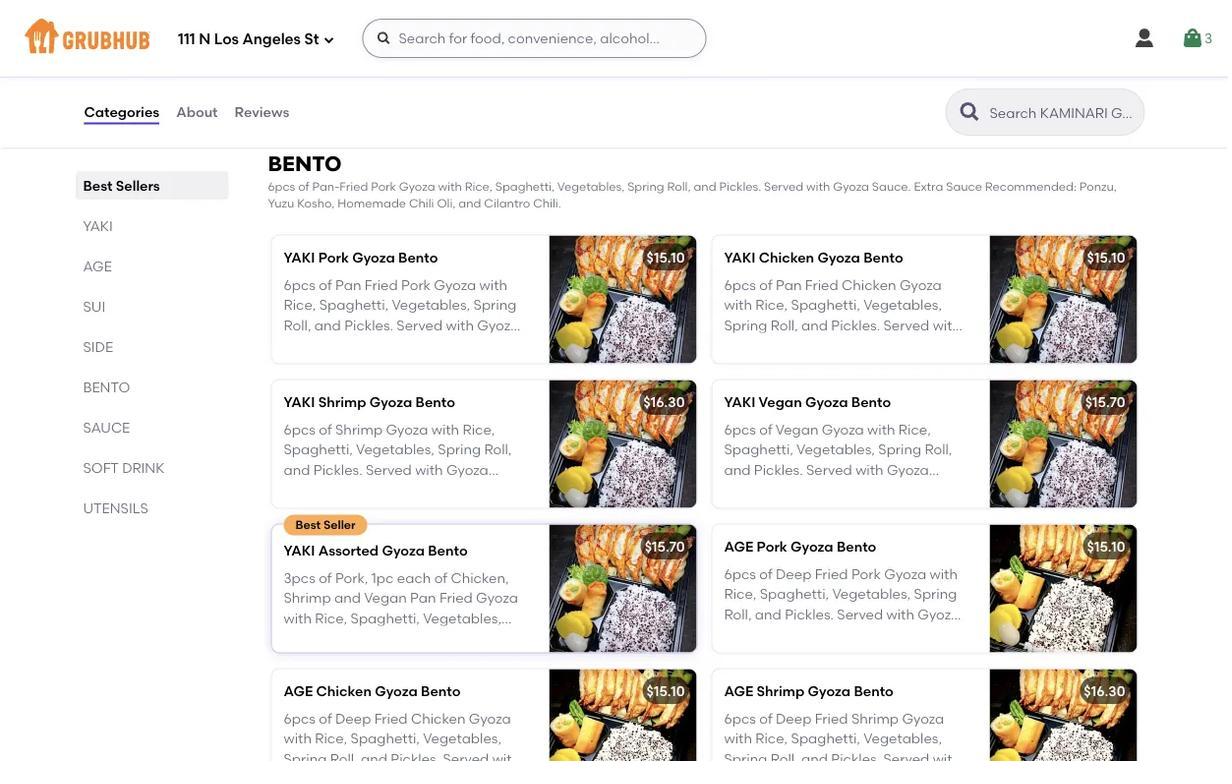 Task type: vqa. For each thing, say whether or not it's contained in the screenshot.
(202) 393-4232 button
no



Task type: locate. For each thing, give the bounding box(es) containing it.
chicken
[[759, 249, 815, 266], [316, 683, 372, 700]]

1 horizontal spatial and
[[694, 179, 717, 193]]

bento for bento 6pcs of pan-fried pork gyoza with rice, spaghetti, vegetables, spring roll, and pickles. served with gyoza sauce.  extra sauce recommended: ponzu, yuzu kosho, homemade chili oli, and cilantro chili.
[[268, 151, 342, 176]]

1 horizontal spatial $16.30
[[1084, 683, 1126, 700]]

bento tab
[[83, 377, 221, 397]]

svg image left svg icon
[[1133, 27, 1157, 50]]

1 vertical spatial shrimp
[[757, 683, 805, 700]]

pork
[[371, 179, 396, 193], [318, 249, 349, 266], [757, 538, 788, 555]]

reviews button
[[234, 77, 290, 148]]

1 horizontal spatial bento
[[268, 151, 342, 176]]

sauce.
[[872, 179, 911, 193]]

side
[[83, 338, 113, 355]]

0 vertical spatial best
[[83, 177, 113, 194]]

2 horizontal spatial pork
[[757, 538, 788, 555]]

chili
[[409, 196, 434, 210]]

best left sellers
[[83, 177, 113, 194]]

0 horizontal spatial bento
[[83, 379, 130, 395]]

best sellers
[[83, 177, 160, 194]]

bento for age chicken gyoza bento
[[421, 683, 461, 700]]

0 horizontal spatial chicken
[[316, 683, 372, 700]]

0 vertical spatial pork
[[371, 179, 396, 193]]

with up oli, at the left top
[[438, 179, 462, 193]]

soft drink
[[83, 459, 165, 476]]

n
[[199, 31, 211, 48]]

best
[[83, 177, 113, 194], [296, 518, 321, 532]]

and right the roll, at the top right
[[694, 179, 717, 193]]

pickles.
[[719, 179, 761, 193]]

yaki assorted gyoza bento
[[284, 542, 468, 559]]

0 vertical spatial and
[[694, 179, 717, 193]]

oli,
[[437, 196, 456, 210]]

served
[[764, 179, 804, 193]]

svg image right st
[[323, 34, 335, 46]]

1 horizontal spatial chicken
[[759, 249, 815, 266]]

yaki vegan gyoza bento
[[724, 394, 891, 410]]

0 horizontal spatial best
[[83, 177, 113, 194]]

0 vertical spatial chicken
[[759, 249, 815, 266]]

chili.
[[533, 196, 561, 210]]

sui
[[83, 298, 105, 315]]

and down rice,
[[459, 196, 481, 210]]

best left seller
[[296, 518, 321, 532]]

assorted
[[318, 542, 379, 559]]

1 horizontal spatial shrimp
[[757, 683, 805, 700]]

age inside tab
[[83, 258, 112, 274]]

1 vertical spatial $15.70
[[645, 538, 685, 555]]

yaki inside tab
[[83, 217, 113, 234]]

shrimp
[[318, 394, 366, 410], [757, 683, 805, 700]]

sauce
[[83, 419, 130, 436]]

0 vertical spatial shrimp
[[318, 394, 366, 410]]

bento up of
[[268, 151, 342, 176]]

bento inside tab
[[83, 379, 130, 395]]

and
[[694, 179, 717, 193], [459, 196, 481, 210]]

yaki for yaki assorted gyoza bento
[[284, 542, 315, 559]]

yaki for yaki chicken gyoza bento
[[724, 249, 756, 266]]

categories
[[84, 104, 160, 120]]

0 horizontal spatial shrimp
[[318, 394, 366, 410]]

$15.10
[[647, 249, 685, 266], [1088, 249, 1126, 266], [1088, 538, 1126, 555], [647, 683, 685, 700]]

shrimp for age
[[757, 683, 805, 700]]

3
[[1205, 30, 1213, 47]]

1 horizontal spatial pork
[[371, 179, 396, 193]]

$16.30
[[644, 394, 685, 410], [1084, 683, 1126, 700]]

best for best sellers
[[83, 177, 113, 194]]

1 vertical spatial and
[[459, 196, 481, 210]]

$15.10 for age pork gyoza bento
[[1088, 538, 1126, 555]]

pork for age pork gyoza bento
[[757, 538, 788, 555]]

yaki for yaki pork gyoza bento
[[284, 249, 315, 266]]

1 horizontal spatial best
[[296, 518, 321, 532]]

gyoza for yaki chicken gyoza bento
[[818, 249, 861, 266]]

bento for yaki shrimp gyoza bento
[[416, 394, 455, 410]]

0 vertical spatial bento
[[268, 151, 342, 176]]

best sellers tab
[[83, 175, 221, 196]]

yuzu
[[268, 196, 294, 210]]

roll,
[[667, 179, 691, 193]]

3 button
[[1181, 21, 1213, 56]]

bento
[[268, 151, 342, 176], [83, 379, 130, 395]]

with right served
[[807, 179, 831, 193]]

extra
[[914, 179, 944, 193]]

spaghetti,
[[496, 179, 555, 193]]

0 horizontal spatial pork
[[318, 249, 349, 266]]

with
[[438, 179, 462, 193], [807, 179, 831, 193]]

bento
[[398, 249, 438, 266], [864, 249, 904, 266], [416, 394, 455, 410], [852, 394, 891, 410], [837, 538, 877, 555], [428, 542, 468, 559], [421, 683, 461, 700], [854, 683, 894, 700]]

soft drink tab
[[83, 457, 221, 478]]

cilantro
[[484, 196, 530, 210]]

1 horizontal spatial with
[[807, 179, 831, 193]]

1 vertical spatial pork
[[318, 249, 349, 266]]

bento up sauce
[[83, 379, 130, 395]]

1 vertical spatial best
[[296, 518, 321, 532]]

yaki
[[83, 217, 113, 234], [284, 249, 315, 266], [724, 249, 756, 266], [284, 394, 315, 410], [724, 394, 756, 410], [284, 542, 315, 559]]

gyoza for yaki pork gyoza bento
[[352, 249, 395, 266]]

yaki for yaki vegan gyoza bento
[[724, 394, 756, 410]]

vegetables,
[[558, 179, 625, 193]]

gyoza
[[399, 179, 435, 193], [833, 179, 870, 193], [352, 249, 395, 266], [818, 249, 861, 266], [370, 394, 412, 410], [806, 394, 848, 410], [791, 538, 834, 555], [382, 542, 425, 559], [375, 683, 418, 700], [808, 683, 851, 700]]

about
[[176, 104, 218, 120]]

yaki chicken gyoza bento image
[[990, 236, 1138, 364]]

1 vertical spatial bento
[[83, 379, 130, 395]]

0 vertical spatial $16.30
[[644, 394, 685, 410]]

vegan
[[759, 394, 802, 410]]

sui tab
[[83, 296, 221, 317]]

best inside best sellers tab
[[83, 177, 113, 194]]

0 horizontal spatial with
[[438, 179, 462, 193]]

0 horizontal spatial and
[[459, 196, 481, 210]]

svg image down $4.20
[[660, 74, 683, 97]]

los
[[214, 31, 239, 48]]

$15.70
[[1086, 394, 1126, 410], [645, 538, 685, 555]]

1 vertical spatial chicken
[[316, 683, 372, 700]]

fried
[[340, 179, 368, 193]]

Search for food, convenience, alcohol... search field
[[362, 19, 707, 58]]

gyoza for age pork gyoza bento
[[791, 538, 834, 555]]

0 horizontal spatial $15.70
[[645, 538, 685, 555]]

sauce
[[947, 179, 983, 193]]

1 vertical spatial $16.30
[[1084, 683, 1126, 700]]

0 horizontal spatial $16.30
[[644, 394, 685, 410]]

homemade
[[338, 196, 406, 210]]

0 vertical spatial $15.70
[[1086, 394, 1126, 410]]

bento inside the bento 6pcs of pan-fried pork gyoza with rice, spaghetti, vegetables, spring roll, and pickles. served with gyoza sauce.  extra sauce recommended: ponzu, yuzu kosho, homemade chili oli, and cilantro chili.
[[268, 151, 342, 176]]

age for age pork gyoza bento
[[724, 538, 754, 555]]

bento for age shrimp gyoza bento
[[854, 683, 894, 700]]

drink
[[122, 459, 165, 476]]

2 vertical spatial pork
[[757, 538, 788, 555]]

st
[[304, 31, 319, 48]]

1 with from the left
[[438, 179, 462, 193]]

ponzu,
[[1080, 179, 1117, 193]]

pork for yaki pork gyoza bento
[[318, 249, 349, 266]]

age
[[83, 258, 112, 274], [724, 538, 754, 555], [284, 683, 313, 700], [724, 683, 754, 700]]

yaki shrimp gyoza bento
[[284, 394, 455, 410]]

svg image
[[1133, 27, 1157, 50], [376, 30, 392, 46], [323, 34, 335, 46], [660, 74, 683, 97]]

2 with from the left
[[807, 179, 831, 193]]

utensils tab
[[83, 498, 221, 518]]

1 horizontal spatial $15.70
[[1086, 394, 1126, 410]]

age tab
[[83, 256, 221, 276]]



Task type: describe. For each thing, give the bounding box(es) containing it.
$16.30 for age shrimp gyoza bento
[[1084, 683, 1126, 700]]

6pcs
[[268, 179, 295, 193]]

age for age chicken gyoza bento
[[284, 683, 313, 700]]

side tab
[[83, 336, 221, 357]]

sellers
[[116, 177, 160, 194]]

$15.10 for yaki pork gyoza bento
[[647, 249, 685, 266]]

$4.20
[[648, 34, 684, 51]]

recommended:
[[985, 179, 1077, 193]]

age pork gyoza bento
[[724, 538, 877, 555]]

yaki vegan gyoza bento image
[[990, 380, 1138, 508]]

age pork gyoza bento image
[[990, 525, 1138, 653]]

soft
[[83, 459, 119, 476]]

best for best seller
[[296, 518, 321, 532]]

svg image right edamame
[[376, 30, 392, 46]]

main navigation navigation
[[0, 0, 1229, 77]]

yaki chicken gyoza bento
[[724, 249, 904, 266]]

yaki pork gyoza bento image
[[549, 236, 697, 364]]

gyoza for yaki shrimp gyoza bento
[[370, 394, 412, 410]]

bento for yaki vegan gyoza bento
[[852, 394, 891, 410]]

yaki shrimp gyoza bento image
[[549, 380, 697, 508]]

reviews
[[235, 104, 289, 120]]

svg image
[[1181, 27, 1205, 50]]

gyoza for yaki vegan gyoza bento
[[806, 394, 848, 410]]

categories button
[[83, 77, 160, 148]]

sauce tab
[[83, 417, 221, 438]]

utensils
[[83, 500, 148, 516]]

age chicken gyoza bento
[[284, 683, 461, 700]]

seller
[[324, 518, 356, 532]]

gyoza for age chicken gyoza bento
[[375, 683, 418, 700]]

age shrimp gyoza bento
[[724, 683, 894, 700]]

chicken for age
[[316, 683, 372, 700]]

angeles
[[242, 31, 301, 48]]

of
[[298, 179, 309, 193]]

$15.10 for age chicken gyoza bento
[[647, 683, 685, 700]]

$16.30 for yaki shrimp gyoza bento
[[644, 394, 685, 410]]

111 n los angeles st
[[178, 31, 319, 48]]

about button
[[175, 77, 219, 148]]

best seller
[[296, 518, 356, 532]]

bento for yaki assorted gyoza bento
[[428, 542, 468, 559]]

yaki tab
[[83, 215, 221, 236]]

bento for yaki chicken gyoza bento
[[864, 249, 904, 266]]

age chicken gyoza bento image
[[549, 670, 697, 761]]

search icon image
[[959, 100, 982, 124]]

Search KAMINARI GYOZA search field
[[988, 103, 1139, 122]]

spring
[[628, 179, 665, 193]]

bento for age pork gyoza bento
[[837, 538, 877, 555]]

shrimp for yaki
[[318, 394, 366, 410]]

111
[[178, 31, 195, 48]]

bento for yaki pork gyoza bento
[[398, 249, 438, 266]]

$15.10 for yaki chicken gyoza bento
[[1088, 249, 1126, 266]]

gyoza for yaki assorted gyoza bento
[[382, 542, 425, 559]]

bento for bento
[[83, 379, 130, 395]]

age shrimp gyoza bento image
[[990, 670, 1138, 761]]

chicken for yaki
[[759, 249, 815, 266]]

edamame
[[284, 36, 353, 52]]

pork inside the bento 6pcs of pan-fried pork gyoza with rice, spaghetti, vegetables, spring roll, and pickles. served with gyoza sauce.  extra sauce recommended: ponzu, yuzu kosho, homemade chili oli, and cilantro chili.
[[371, 179, 396, 193]]

kosho,
[[297, 196, 335, 210]]

yaki pork gyoza bento
[[284, 249, 438, 266]]

gyoza for age shrimp gyoza bento
[[808, 683, 851, 700]]

yaki for yaki shrimp gyoza bento
[[284, 394, 315, 410]]

yaki assorted gyoza bento image
[[549, 525, 697, 653]]

pan-
[[312, 179, 340, 193]]

salted
[[284, 64, 327, 80]]

bento 6pcs of pan-fried pork gyoza with rice, spaghetti, vegetables, spring roll, and pickles. served with gyoza sauce.  extra sauce recommended: ponzu, yuzu kosho, homemade chili oli, and cilantro chili.
[[268, 151, 1117, 210]]

rice,
[[465, 179, 493, 193]]

age for age shrimp gyoza bento
[[724, 683, 754, 700]]



